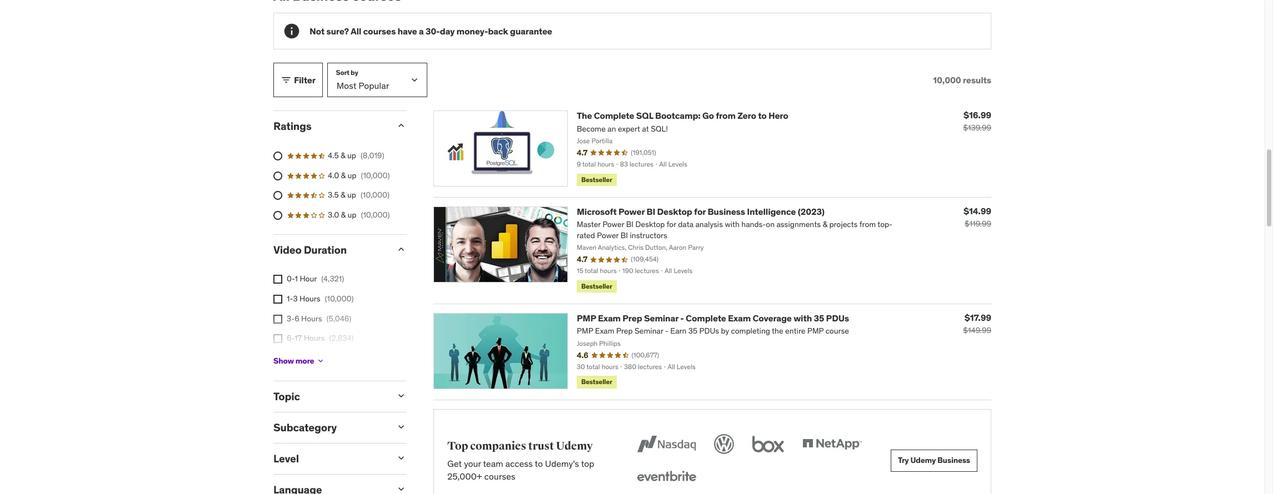 Task type: vqa. For each thing, say whether or not it's contained in the screenshot.
hours
yes



Task type: describe. For each thing, give the bounding box(es) containing it.
access
[[506, 459, 533, 470]]

level button
[[274, 453, 387, 466]]

1
[[295, 274, 298, 284]]

try udemy business
[[899, 456, 971, 466]]

3-
[[287, 314, 295, 324]]

xsmall image for 1-
[[274, 295, 282, 304]]

up for 3.0 & up
[[348, 210, 357, 220]]

up for 4.0 & up
[[348, 171, 357, 181]]

17+ hours
[[287, 354, 322, 364]]

guarantee
[[510, 26, 553, 37]]

team
[[483, 459, 504, 470]]

companies
[[470, 440, 527, 453]]

30-
[[426, 26, 440, 37]]

10,000
[[934, 74, 962, 86]]

1-
[[287, 294, 293, 304]]

try udemy business link
[[891, 450, 978, 473]]

1 horizontal spatial udemy
[[911, 456, 936, 466]]

(10,000) for 1-3 hours (10,000)
[[325, 294, 354, 304]]

hour
[[300, 274, 317, 284]]

zero
[[738, 110, 757, 121]]

small image inside filter button
[[281, 75, 292, 86]]

sure?
[[327, 26, 349, 37]]

bootcamp:
[[656, 110, 701, 121]]

not
[[310, 26, 325, 37]]

3.0
[[328, 210, 339, 220]]

1 horizontal spatial complete
[[686, 313, 727, 324]]

17
[[295, 334, 302, 344]]

pdus
[[827, 313, 850, 324]]

microsoft power bi desktop for business intelligence (2023) link
[[577, 206, 825, 217]]

(10,000) for 4.0 & up (10,000)
[[361, 171, 390, 181]]

video duration button
[[274, 243, 387, 257]]

hero
[[769, 110, 789, 121]]

not sure? all courses have a 30-day money-back guarantee
[[310, 26, 553, 37]]

25,000+
[[448, 471, 483, 482]]

6
[[295, 314, 300, 324]]

xsmall image for 3-
[[274, 315, 282, 324]]

intelligence
[[748, 206, 796, 217]]

hours for 3-6 hours
[[301, 314, 322, 324]]

0 horizontal spatial complete
[[594, 110, 635, 121]]

$16.99 $139.99
[[964, 110, 992, 133]]

netapp image
[[801, 432, 865, 457]]

nasdaq image
[[635, 432, 699, 457]]

a
[[419, 26, 424, 37]]

small image for subcategory
[[396, 422, 407, 433]]

$17.99
[[965, 313, 992, 324]]

top
[[448, 440, 468, 453]]

17+
[[287, 354, 299, 364]]

(4,321)
[[322, 274, 344, 284]]

4.5
[[328, 151, 339, 161]]

4.0
[[328, 171, 339, 181]]

from
[[716, 110, 736, 121]]

xsmall image
[[317, 357, 326, 366]]

show more button
[[274, 351, 326, 373]]

$139.99
[[964, 123, 992, 133]]

& for 4.5
[[341, 151, 346, 161]]

try
[[899, 456, 909, 466]]

0 horizontal spatial courses
[[363, 26, 396, 37]]

6-17 hours (2,834)
[[287, 334, 354, 344]]

the complete sql bootcamp: go from zero to hero link
[[577, 110, 789, 121]]

desktop
[[658, 206, 693, 217]]

(8,019)
[[361, 151, 384, 161]]

$14.99 $119.99
[[964, 206, 992, 229]]

6-
[[287, 334, 295, 344]]

3-6 hours (5,046)
[[287, 314, 352, 324]]

coverage
[[753, 313, 792, 324]]

$16.99
[[964, 110, 992, 121]]

all
[[351, 26, 361, 37]]

pmp exam prep seminar - complete exam coverage with 35 pdus
[[577, 313, 850, 324]]

sql
[[637, 110, 654, 121]]

video
[[274, 243, 302, 257]]

back
[[488, 26, 509, 37]]

& for 4.0
[[341, 171, 346, 181]]

pmp
[[577, 313, 596, 324]]

1-3 hours (10,000)
[[287, 294, 354, 304]]

ratings
[[274, 120, 312, 133]]

pmp exam prep seminar - complete exam coverage with 35 pdus link
[[577, 313, 850, 324]]

more
[[296, 356, 314, 366]]

bi
[[647, 206, 656, 217]]



Task type: locate. For each thing, give the bounding box(es) containing it.
xsmall image for 6-
[[274, 335, 282, 344]]

with
[[794, 313, 813, 324]]

1 vertical spatial to
[[535, 459, 543, 470]]

box image
[[750, 432, 787, 457]]

-
[[681, 313, 684, 324]]

(10,000) down "(8,019)"
[[361, 171, 390, 181]]

up right 4.0
[[348, 171, 357, 181]]

small image for topic
[[396, 391, 407, 402]]

hours for 6-17 hours
[[304, 334, 325, 344]]

& right 3.0
[[341, 210, 346, 220]]

courses down team at left bottom
[[485, 471, 516, 482]]

volkswagen image
[[712, 432, 737, 457]]

1 vertical spatial courses
[[485, 471, 516, 482]]

& right the 3.5
[[341, 190, 346, 200]]

1 horizontal spatial exam
[[729, 313, 751, 324]]

0-
[[287, 274, 295, 284]]

10,000 results status
[[934, 74, 992, 86]]

3
[[293, 294, 298, 304]]

& for 3.5
[[341, 190, 346, 200]]

small image for ratings
[[396, 120, 407, 131]]

10,000 results
[[934, 74, 992, 86]]

the complete sql bootcamp: go from zero to hero
[[577, 110, 789, 121]]

xsmall image for 0-
[[274, 275, 282, 284]]

0-1 hour (4,321)
[[287, 274, 344, 284]]

subcategory button
[[274, 422, 387, 435]]

to
[[759, 110, 767, 121], [535, 459, 543, 470]]

1 & from the top
[[341, 151, 346, 161]]

show more
[[274, 356, 314, 366]]

& for 3.0
[[341, 210, 346, 220]]

4 xsmall image from the top
[[274, 335, 282, 344]]

3.0 & up (10,000)
[[328, 210, 390, 220]]

4.0 & up (10,000)
[[328, 171, 390, 181]]

(10,000) up 3.0 & up (10,000)
[[361, 190, 390, 200]]

1 small image from the top
[[396, 120, 407, 131]]

& right 4.5
[[341, 151, 346, 161]]

udemy inside top companies trust udemy get your team access to udemy's top 25,000+ courses
[[556, 440, 593, 453]]

0 horizontal spatial udemy
[[556, 440, 593, 453]]

to inside top companies trust udemy get your team access to udemy's top 25,000+ courses
[[535, 459, 543, 470]]

0 vertical spatial complete
[[594, 110, 635, 121]]

2 exam from the left
[[729, 313, 751, 324]]

1 vertical spatial complete
[[686, 313, 727, 324]]

udemy
[[556, 440, 593, 453], [911, 456, 936, 466]]

xsmall image left 3-
[[274, 315, 282, 324]]

0 vertical spatial business
[[708, 206, 746, 217]]

seminar
[[644, 313, 679, 324]]

microsoft
[[577, 206, 617, 217]]

(10,000) up '(5,046)'
[[325, 294, 354, 304]]

4.5 & up (8,019)
[[328, 151, 384, 161]]

complete
[[594, 110, 635, 121], [686, 313, 727, 324]]

xsmall image left 6-
[[274, 335, 282, 344]]

4 up from the top
[[348, 210, 357, 220]]

3 up from the top
[[348, 190, 356, 200]]

prep
[[623, 313, 643, 324]]

go
[[703, 110, 714, 121]]

duration
[[304, 243, 347, 257]]

level
[[274, 453, 299, 466]]

complete right the
[[594, 110, 635, 121]]

to down the trust
[[535, 459, 543, 470]]

small image
[[396, 120, 407, 131], [396, 244, 407, 255], [396, 391, 407, 402], [396, 484, 407, 495]]

trust
[[529, 440, 554, 453]]

hours
[[300, 294, 321, 304], [301, 314, 322, 324], [304, 334, 325, 344], [301, 354, 322, 364]]

udemy up udemy's
[[556, 440, 593, 453]]

1 vertical spatial small image
[[396, 422, 407, 433]]

small image
[[281, 75, 292, 86], [396, 422, 407, 433], [396, 453, 407, 464]]

filter button
[[274, 63, 323, 98]]

video duration
[[274, 243, 347, 257]]

small image for level
[[396, 453, 407, 464]]

exam right pmp
[[598, 313, 621, 324]]

top
[[581, 459, 595, 470]]

xsmall image
[[274, 275, 282, 284], [274, 295, 282, 304], [274, 315, 282, 324], [274, 335, 282, 344]]

microsoft power bi desktop for business intelligence (2023)
[[577, 206, 825, 217]]

small image for video duration
[[396, 244, 407, 255]]

courses inside top companies trust udemy get your team access to udemy's top 25,000+ courses
[[485, 471, 516, 482]]

get
[[448, 459, 462, 470]]

0 vertical spatial udemy
[[556, 440, 593, 453]]

hours for 1-3 hours
[[300, 294, 321, 304]]

up for 3.5 & up
[[348, 190, 356, 200]]

money-
[[457, 26, 488, 37]]

(2,834)
[[329, 334, 354, 344]]

(5,046)
[[327, 314, 352, 324]]

0 horizontal spatial to
[[535, 459, 543, 470]]

courses
[[363, 26, 396, 37], [485, 471, 516, 482]]

1 xsmall image from the top
[[274, 275, 282, 284]]

eventbrite image
[[635, 466, 699, 490]]

$149.99
[[964, 326, 992, 336]]

1 horizontal spatial business
[[938, 456, 971, 466]]

0 vertical spatial courses
[[363, 26, 396, 37]]

2 xsmall image from the top
[[274, 295, 282, 304]]

top companies trust udemy get your team access to udemy's top 25,000+ courses
[[448, 440, 595, 482]]

3 & from the top
[[341, 190, 346, 200]]

&
[[341, 151, 346, 161], [341, 171, 346, 181], [341, 190, 346, 200], [341, 210, 346, 220]]

subcategory
[[274, 422, 337, 435]]

(2023)
[[798, 206, 825, 217]]

the
[[577, 110, 592, 121]]

business
[[708, 206, 746, 217], [938, 456, 971, 466]]

complete right - at the right bottom of page
[[686, 313, 727, 324]]

(10,000) down the 3.5 & up (10,000) on the left top of page
[[361, 210, 390, 220]]

your
[[464, 459, 481, 470]]

(10,000) for 3.0 & up (10,000)
[[361, 210, 390, 220]]

courses right all
[[363, 26, 396, 37]]

1 vertical spatial business
[[938, 456, 971, 466]]

up
[[348, 151, 356, 161], [348, 171, 357, 181], [348, 190, 356, 200], [348, 210, 357, 220]]

ratings button
[[274, 120, 387, 133]]

2 small image from the top
[[396, 244, 407, 255]]

4 small image from the top
[[396, 484, 407, 495]]

2 & from the top
[[341, 171, 346, 181]]

$14.99
[[964, 206, 992, 217]]

filter
[[294, 74, 316, 86]]

exam left coverage
[[729, 313, 751, 324]]

3.5
[[328, 190, 339, 200]]

xsmall image left 1- on the bottom of page
[[274, 295, 282, 304]]

business right for
[[708, 206, 746, 217]]

0 vertical spatial small image
[[281, 75, 292, 86]]

1 up from the top
[[348, 151, 356, 161]]

& right 4.0
[[341, 171, 346, 181]]

topic button
[[274, 391, 387, 404]]

0 vertical spatial to
[[759, 110, 767, 121]]

up right 4.5
[[348, 151, 356, 161]]

0 horizontal spatial exam
[[598, 313, 621, 324]]

exam
[[598, 313, 621, 324], [729, 313, 751, 324]]

0 horizontal spatial business
[[708, 206, 746, 217]]

udemy's
[[545, 459, 580, 470]]

2 up from the top
[[348, 171, 357, 181]]

3 small image from the top
[[396, 391, 407, 402]]

up for 4.5 & up
[[348, 151, 356, 161]]

(10,000) for 3.5 & up (10,000)
[[361, 190, 390, 200]]

to right zero
[[759, 110, 767, 121]]

show
[[274, 356, 294, 366]]

business right the 'try'
[[938, 456, 971, 466]]

up right the 3.5
[[348, 190, 356, 200]]

1 horizontal spatial to
[[759, 110, 767, 121]]

udemy right the 'try'
[[911, 456, 936, 466]]

day
[[440, 26, 455, 37]]

1 vertical spatial udemy
[[911, 456, 936, 466]]

$119.99
[[965, 219, 992, 229]]

1 horizontal spatial courses
[[485, 471, 516, 482]]

topic
[[274, 391, 300, 404]]

4 & from the top
[[341, 210, 346, 220]]

$17.99 $149.99
[[964, 313, 992, 336]]

(10,000)
[[361, 171, 390, 181], [361, 190, 390, 200], [361, 210, 390, 220], [325, 294, 354, 304]]

power
[[619, 206, 645, 217]]

for
[[695, 206, 706, 217]]

up right 3.0
[[348, 210, 357, 220]]

results
[[964, 74, 992, 86]]

3 xsmall image from the top
[[274, 315, 282, 324]]

2 vertical spatial small image
[[396, 453, 407, 464]]

have
[[398, 26, 417, 37]]

1 exam from the left
[[598, 313, 621, 324]]

xsmall image left "0-"
[[274, 275, 282, 284]]



